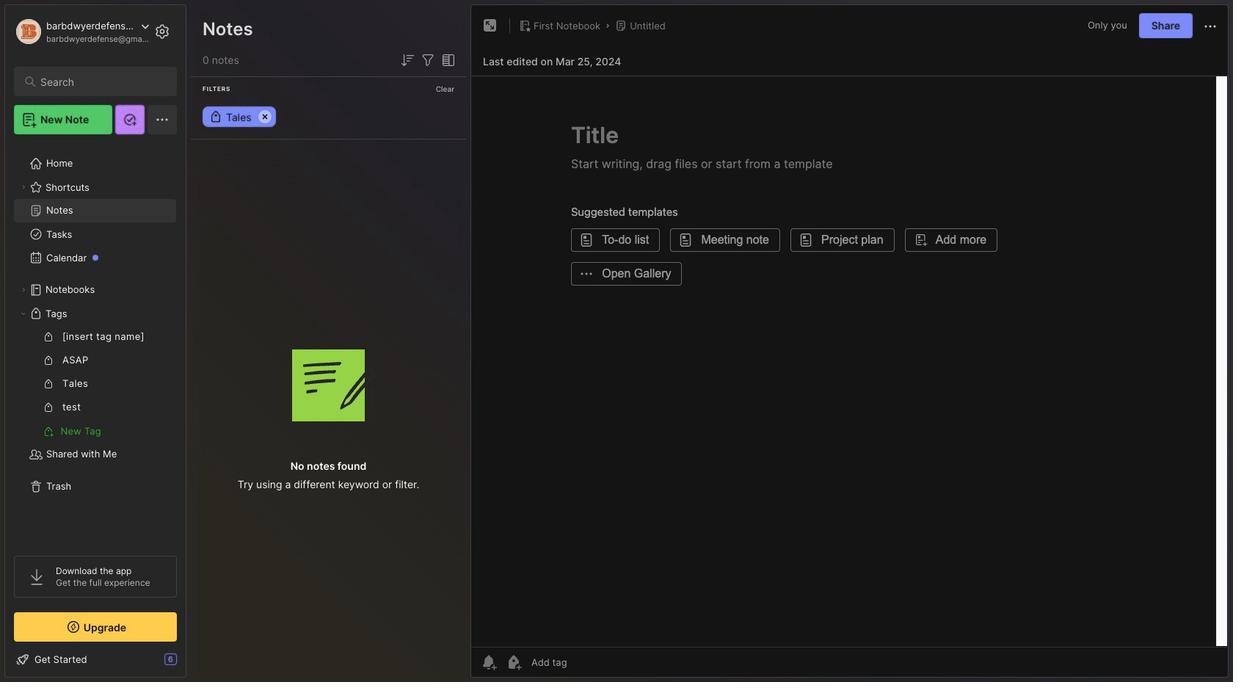 Task type: describe. For each thing, give the bounding box(es) containing it.
Add filters field
[[419, 51, 437, 69]]

add a reminder image
[[480, 654, 498, 671]]

Account field
[[14, 17, 150, 46]]

Help and Learning task checklist field
[[5, 648, 186, 671]]

expand notebooks image
[[19, 286, 28, 294]]

note window element
[[471, 4, 1229, 681]]

add tag image
[[505, 654, 523, 671]]

click to collapse image
[[185, 655, 196, 673]]

more actions image
[[1202, 17, 1220, 35]]

none search field inside main element
[[40, 73, 164, 90]]

Search text field
[[40, 75, 164, 89]]

expand note image
[[482, 17, 499, 35]]

More actions field
[[1202, 16, 1220, 35]]



Task type: locate. For each thing, give the bounding box(es) containing it.
group
[[14, 325, 176, 443]]

View options field
[[437, 51, 457, 69]]

group inside tree
[[14, 325, 176, 443]]

expand tags image
[[19, 309, 28, 318]]

settings image
[[153, 23, 171, 40]]

Note Editor text field
[[471, 76, 1229, 647]]

Add tag field
[[530, 656, 641, 669]]

tree inside main element
[[5, 143, 186, 543]]

main element
[[0, 0, 191, 682]]

tree
[[5, 143, 186, 543]]

None search field
[[40, 73, 164, 90]]

Sort options field
[[399, 51, 416, 69]]

add filters image
[[419, 51, 437, 69]]



Task type: vqa. For each thing, say whether or not it's contained in the screenshot.
Main ELEMENT
yes



